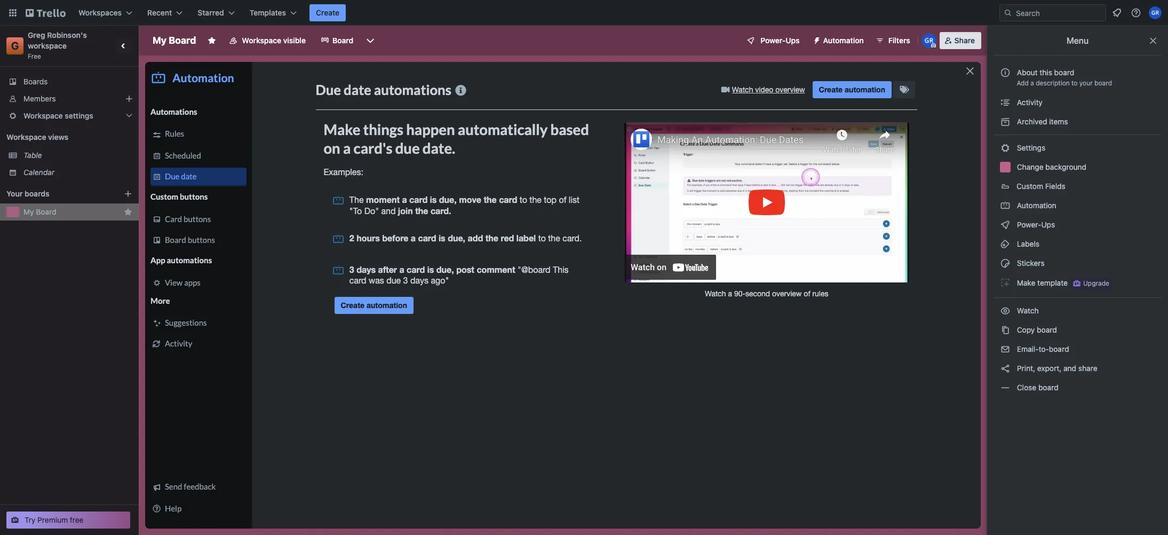 Task type: vqa. For each thing, say whether or not it's contained in the screenshot.
Go to your boards link
no



Task type: describe. For each thing, give the bounding box(es) containing it.
views
[[48, 132, 68, 141]]

power-ups link
[[994, 216, 1162, 233]]

template
[[1038, 278, 1068, 287]]

sm image for print, export, and share
[[1001, 363, 1011, 374]]

back to home image
[[26, 4, 66, 21]]

automation inside button
[[824, 36, 864, 45]]

workspaces
[[78, 8, 122, 17]]

share
[[955, 36, 976, 45]]

greg
[[28, 30, 45, 40]]

menu
[[1067, 36, 1089, 45]]

workspace for workspace settings
[[23, 111, 63, 120]]

change background link
[[994, 159, 1162, 176]]

starred button
[[191, 4, 241, 21]]

0 notifications image
[[1111, 6, 1124, 19]]

sm image for email-to-board
[[1001, 344, 1011, 355]]

starred
[[198, 8, 224, 17]]

copy board link
[[994, 321, 1162, 339]]

stickers
[[1016, 258, 1045, 268]]

board up to
[[1055, 68, 1075, 77]]

copy board
[[1016, 325, 1058, 334]]

sm image for power-ups
[[1001, 219, 1011, 230]]

custom fields button
[[994, 178, 1162, 195]]

your
[[1080, 79, 1093, 87]]

board inside button
[[36, 207, 56, 216]]

this
[[1040, 68, 1053, 77]]

sm image for watch
[[1001, 305, 1011, 316]]

g
[[11, 40, 19, 52]]

your
[[6, 189, 23, 198]]

try
[[25, 515, 35, 524]]

make template
[[1016, 278, 1068, 287]]

a
[[1031, 79, 1035, 87]]

close board link
[[994, 379, 1162, 396]]

labels link
[[994, 235, 1162, 253]]

boards link
[[0, 73, 139, 90]]

search image
[[1004, 9, 1013, 17]]

board inside email-to-board link
[[1050, 344, 1070, 353]]

try premium free
[[25, 515, 84, 524]]

board link
[[315, 32, 360, 49]]

stickers link
[[994, 255, 1162, 272]]

export,
[[1038, 364, 1062, 373]]

change
[[1018, 162, 1044, 171]]

recent
[[147, 8, 172, 17]]

about this board add a description to your board
[[1017, 68, 1113, 87]]

free
[[28, 52, 41, 60]]

your boards
[[6, 189, 49, 198]]

email-
[[1018, 344, 1039, 353]]

add
[[1017, 79, 1029, 87]]

close
[[1018, 383, 1037, 392]]

power-ups inside button
[[761, 36, 800, 45]]

ups inside power-ups link
[[1042, 220, 1056, 229]]

background
[[1046, 162, 1087, 171]]

1 horizontal spatial automation
[[1016, 201, 1057, 210]]

sm image inside "automation" button
[[809, 32, 824, 47]]

create button
[[310, 4, 346, 21]]

print, export, and share
[[1016, 364, 1098, 373]]

share
[[1079, 364, 1098, 373]]

1 vertical spatial power-ups
[[1016, 220, 1058, 229]]

boards
[[23, 77, 48, 86]]

open information menu image
[[1131, 7, 1142, 18]]

filters button
[[873, 32, 914, 49]]

upgrade button
[[1071, 277, 1112, 290]]

premium
[[37, 515, 68, 524]]

board right your
[[1095, 79, 1113, 87]]

activity
[[1016, 98, 1043, 107]]

workspace for workspace views
[[6, 132, 46, 141]]

star or unstar board image
[[208, 36, 216, 45]]

g link
[[6, 37, 23, 54]]

watch
[[1016, 306, 1041, 315]]

workspace navigation collapse icon image
[[116, 38, 131, 53]]

workspaces button
[[72, 4, 139, 21]]

switch to… image
[[7, 7, 18, 18]]

watch link
[[994, 302, 1162, 319]]

archived items link
[[994, 113, 1162, 130]]

members link
[[0, 90, 139, 107]]

my inside button
[[23, 207, 34, 216]]

calendar
[[23, 168, 54, 177]]

sm image for activity
[[1001, 97, 1011, 108]]

sm image for stickers
[[1001, 258, 1011, 269]]

email-to-board link
[[994, 341, 1162, 358]]

workspace views
[[6, 132, 68, 141]]

print,
[[1018, 364, 1036, 373]]



Task type: locate. For each thing, give the bounding box(es) containing it.
workspace inside dropdown button
[[23, 111, 63, 120]]

sm image for copy board
[[1001, 325, 1011, 335]]

2 horizontal spatial board
[[333, 36, 354, 45]]

3 sm image from the top
[[1001, 363, 1011, 374]]

automation left filters button
[[824, 36, 864, 45]]

workspace inside button
[[242, 36, 281, 45]]

custom
[[1017, 182, 1044, 191]]

archived
[[1018, 117, 1048, 126]]

0 vertical spatial my
[[153, 35, 167, 46]]

1 horizontal spatial ups
[[1042, 220, 1056, 229]]

0 horizontal spatial automation
[[824, 36, 864, 45]]

board down export,
[[1039, 383, 1059, 392]]

automation down custom fields
[[1016, 201, 1057, 210]]

fields
[[1046, 182, 1066, 191]]

board
[[1055, 68, 1075, 77], [1095, 79, 1113, 87], [1038, 325, 1058, 334], [1050, 344, 1070, 353], [1039, 383, 1059, 392]]

sm image inside activity link
[[1001, 97, 1011, 108]]

0 horizontal spatial my board
[[23, 207, 56, 216]]

description
[[1037, 79, 1070, 87]]

greg robinson (gregrobinson96) image
[[922, 33, 937, 48]]

this member is an admin of this board. image
[[932, 43, 936, 48]]

workspace down the templates
[[242, 36, 281, 45]]

sm image inside stickers link
[[1001, 258, 1011, 269]]

greg robinson's workspace link
[[28, 30, 89, 50]]

sm image
[[1001, 143, 1011, 153], [1001, 325, 1011, 335], [1001, 363, 1011, 374], [1001, 382, 1011, 393]]

0 vertical spatial power-
[[761, 36, 786, 45]]

0 vertical spatial ups
[[786, 36, 800, 45]]

sm image for automation
[[1001, 200, 1011, 211]]

sm image inside automation link
[[1001, 200, 1011, 211]]

boards
[[25, 189, 49, 198]]

add board image
[[124, 190, 132, 198]]

board down boards
[[36, 207, 56, 216]]

automation
[[824, 36, 864, 45], [1016, 201, 1057, 210]]

make
[[1018, 278, 1036, 287]]

sm image inside close board link
[[1001, 382, 1011, 393]]

power-ups
[[761, 36, 800, 45], [1016, 220, 1058, 229]]

members
[[23, 94, 56, 103]]

upgrade
[[1084, 279, 1110, 287]]

change background
[[1016, 162, 1087, 171]]

close board
[[1016, 383, 1059, 392]]

print, export, and share link
[[994, 360, 1162, 377]]

my down your boards
[[23, 207, 34, 216]]

0 vertical spatial my board
[[153, 35, 196, 46]]

my
[[153, 35, 167, 46], [23, 207, 34, 216]]

0 horizontal spatial ups
[[786, 36, 800, 45]]

sm image left "settings"
[[1001, 143, 1011, 153]]

templates button
[[243, 4, 303, 21]]

1 horizontal spatial board
[[169, 35, 196, 46]]

workspace settings button
[[0, 107, 139, 124]]

share button
[[940, 32, 982, 49]]

custom fields
[[1017, 182, 1066, 191]]

workspace down the members at the left top of the page
[[23, 111, 63, 120]]

sm image inside print, export, and share link
[[1001, 363, 1011, 374]]

1 vertical spatial power-
[[1018, 220, 1042, 229]]

0 horizontal spatial power-
[[761, 36, 786, 45]]

workspace visible
[[242, 36, 306, 45]]

Search field
[[1013, 5, 1106, 21]]

create
[[316, 8, 340, 17]]

to
[[1072, 79, 1078, 87]]

items
[[1050, 117, 1069, 126]]

sm image for make template
[[1001, 277, 1011, 288]]

ups
[[786, 36, 800, 45], [1042, 220, 1056, 229]]

sm image
[[809, 32, 824, 47], [1001, 97, 1011, 108], [1001, 116, 1011, 127], [1001, 200, 1011, 211], [1001, 219, 1011, 230], [1001, 239, 1011, 249], [1001, 258, 1011, 269], [1001, 277, 1011, 288], [1001, 305, 1011, 316], [1001, 344, 1011, 355]]

customize views image
[[365, 35, 376, 46]]

1 horizontal spatial my board
[[153, 35, 196, 46]]

board up to-
[[1038, 325, 1058, 334]]

sm image inside labels link
[[1001, 239, 1011, 249]]

board
[[169, 35, 196, 46], [333, 36, 354, 45], [36, 207, 56, 216]]

settings link
[[994, 139, 1162, 156]]

power- inside power-ups link
[[1018, 220, 1042, 229]]

starred icon image
[[124, 208, 132, 216]]

workspace visible button
[[223, 32, 312, 49]]

sm image inside archived items 'link'
[[1001, 116, 1011, 127]]

visible
[[283, 36, 306, 45]]

2 vertical spatial workspace
[[6, 132, 46, 141]]

sm image for close board
[[1001, 382, 1011, 393]]

sm image inside settings "link"
[[1001, 143, 1011, 153]]

4 sm image from the top
[[1001, 382, 1011, 393]]

workspace
[[242, 36, 281, 45], [23, 111, 63, 120], [6, 132, 46, 141]]

1 vertical spatial my board
[[23, 207, 56, 216]]

greg robinson (gregrobinson96) image
[[1150, 6, 1162, 19]]

1 horizontal spatial power-
[[1018, 220, 1042, 229]]

sm image inside email-to-board link
[[1001, 344, 1011, 355]]

1 horizontal spatial power-ups
[[1016, 220, 1058, 229]]

ups left "automation" button on the right of the page
[[786, 36, 800, 45]]

1 vertical spatial workspace
[[23, 111, 63, 120]]

1 vertical spatial ups
[[1042, 220, 1056, 229]]

board inside text box
[[169, 35, 196, 46]]

sm image left print,
[[1001, 363, 1011, 374]]

templates
[[250, 8, 286, 17]]

your boards with 1 items element
[[6, 187, 108, 200]]

sm image inside watch link
[[1001, 305, 1011, 316]]

filters
[[889, 36, 911, 45]]

settings
[[1016, 143, 1046, 152]]

board inside close board link
[[1039, 383, 1059, 392]]

board left star or unstar board image
[[169, 35, 196, 46]]

workspace for workspace visible
[[242, 36, 281, 45]]

calendar link
[[23, 167, 132, 178]]

labels
[[1016, 239, 1040, 248]]

1 horizontal spatial my
[[153, 35, 167, 46]]

1 vertical spatial automation
[[1016, 201, 1057, 210]]

free
[[70, 515, 84, 524]]

copy
[[1018, 325, 1036, 334]]

0 vertical spatial workspace
[[242, 36, 281, 45]]

power-
[[761, 36, 786, 45], [1018, 220, 1042, 229]]

0 horizontal spatial power-ups
[[761, 36, 800, 45]]

workspace settings
[[23, 111, 93, 120]]

my board down the 'recent' dropdown button
[[153, 35, 196, 46]]

workspace
[[28, 41, 67, 50]]

my inside board name text box
[[153, 35, 167, 46]]

2 sm image from the top
[[1001, 325, 1011, 335]]

workspace up table
[[6, 132, 46, 141]]

try premium free button
[[6, 512, 130, 529]]

sm image left the close
[[1001, 382, 1011, 393]]

table link
[[23, 150, 132, 161]]

ups inside power-ups button
[[786, 36, 800, 45]]

sm image inside power-ups link
[[1001, 219, 1011, 230]]

robinson's
[[47, 30, 87, 40]]

Board name text field
[[147, 32, 202, 49]]

0 horizontal spatial my
[[23, 207, 34, 216]]

settings
[[65, 111, 93, 120]]

my board down boards
[[23, 207, 56, 216]]

board left customize views image
[[333, 36, 354, 45]]

ups down automation link
[[1042, 220, 1056, 229]]

automation link
[[994, 197, 1162, 214]]

to-
[[1039, 344, 1050, 353]]

my board inside button
[[23, 207, 56, 216]]

0 vertical spatial power-ups
[[761, 36, 800, 45]]

my board
[[153, 35, 196, 46], [23, 207, 56, 216]]

recent button
[[141, 4, 189, 21]]

and
[[1064, 364, 1077, 373]]

table
[[23, 151, 42, 160]]

sm image inside copy board link
[[1001, 325, 1011, 335]]

power- inside power-ups button
[[761, 36, 786, 45]]

my board button
[[23, 207, 120, 217]]

primary element
[[0, 0, 1169, 26]]

activity link
[[994, 94, 1162, 111]]

1 vertical spatial my
[[23, 207, 34, 216]]

board inside copy board link
[[1038, 325, 1058, 334]]

board up print, export, and share
[[1050, 344, 1070, 353]]

sm image left copy
[[1001, 325, 1011, 335]]

greg robinson's workspace free
[[28, 30, 89, 60]]

about
[[1018, 68, 1038, 77]]

my down recent
[[153, 35, 167, 46]]

archived items
[[1016, 117, 1069, 126]]

automation button
[[809, 32, 871, 49]]

my board inside board name text box
[[153, 35, 196, 46]]

0 vertical spatial automation
[[824, 36, 864, 45]]

sm image for archived items
[[1001, 116, 1011, 127]]

sm image for labels
[[1001, 239, 1011, 249]]

sm image for settings
[[1001, 143, 1011, 153]]

0 horizontal spatial board
[[36, 207, 56, 216]]

1 sm image from the top
[[1001, 143, 1011, 153]]



